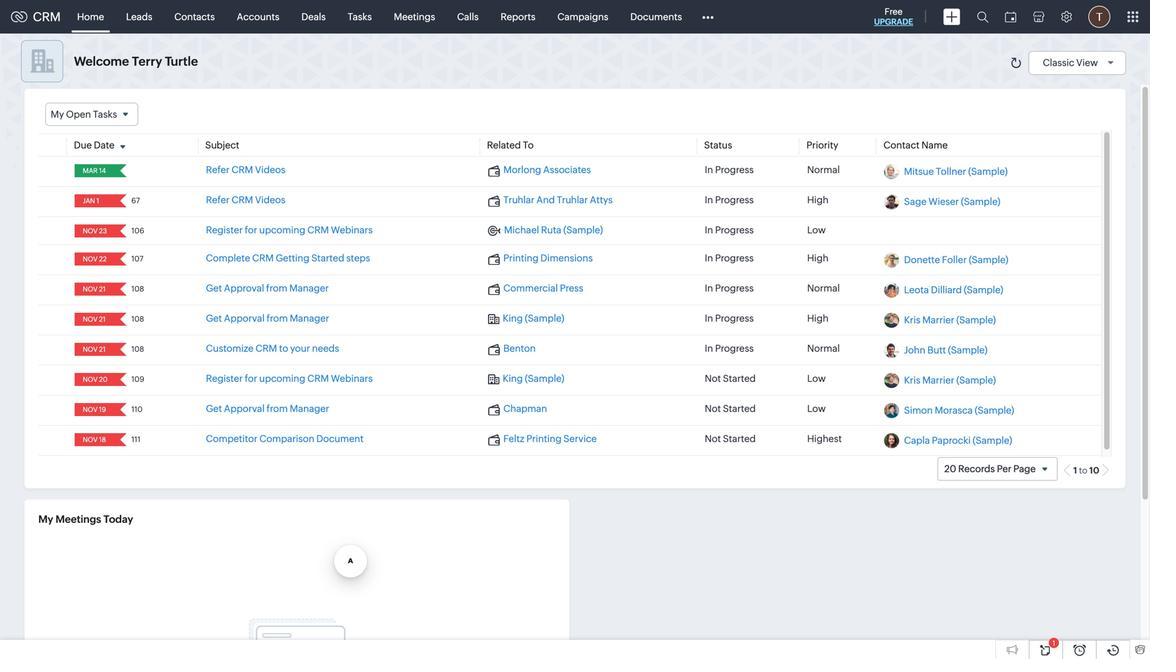 Task type: describe. For each thing, give the bounding box(es) containing it.
kris for low
[[904, 375, 921, 386]]

0 horizontal spatial meetings
[[56, 514, 101, 526]]

chapman
[[504, 403, 547, 414]]

(sample) right foller
[[969, 254, 1009, 265]]

progress for ruta
[[715, 225, 754, 236]]

106
[[131, 227, 144, 235]]

(sample) right wieser
[[961, 196, 1001, 207]]

upgrade
[[874, 17, 913, 26]]

commercial press link
[[488, 283, 584, 295]]

(sample) right butt
[[948, 345, 988, 356]]

king for get apporval from manager
[[503, 313, 523, 324]]

in progress for dimensions
[[705, 253, 754, 264]]

leota
[[904, 284, 929, 295]]

1 vertical spatial printing
[[527, 434, 562, 445]]

webinars for michael
[[331, 225, 373, 236]]

get approval from manager link
[[206, 283, 329, 294]]

name
[[922, 140, 948, 151]]

subject
[[205, 140, 239, 151]]

customize
[[206, 343, 254, 354]]

profile element
[[1081, 0, 1119, 33]]

benton link
[[488, 343, 536, 355]]

started for feltz printing service
[[723, 434, 756, 445]]

register for upcoming crm webinars link for michael ruta (sample)
[[206, 225, 373, 236]]

logo image
[[11, 11, 27, 22]]

calls link
[[446, 0, 490, 33]]

deals link
[[291, 0, 337, 33]]

for for michael ruta (sample)
[[245, 225, 257, 236]]

feltz printing service
[[504, 434, 597, 445]]

morasca
[[935, 405, 973, 416]]

(sample) down commercial press
[[525, 313, 565, 324]]

my for my meetings today
[[38, 514, 53, 526]]

(sample) down leota dilliard (sample)
[[957, 314, 996, 325]]

2 vertical spatial manager
[[290, 403, 329, 414]]

normal for leota dilliard (sample)
[[807, 283, 840, 294]]

sage wieser (sample)
[[904, 196, 1001, 207]]

get apporval from manager link for king (sample)
[[206, 313, 329, 324]]

(sample) up the simon morasca (sample) link
[[957, 375, 996, 386]]

morlong associates
[[504, 164, 591, 175]]

(sample) right morasca
[[975, 405, 1015, 416]]

truhlar and truhlar attys link
[[488, 195, 613, 207]]

high for sage wieser (sample)
[[807, 195, 829, 206]]

1 for 1 to 10
[[1074, 466, 1078, 476]]

donette
[[904, 254, 940, 265]]

welcome terry turtle
[[74, 54, 198, 68]]

related
[[487, 140, 521, 151]]

leota dilliard (sample)
[[904, 284, 1004, 295]]

accounts
[[237, 11, 280, 22]]

john
[[904, 345, 926, 356]]

manager for commercial
[[289, 283, 329, 294]]

customize crm to your needs link
[[206, 343, 339, 354]]

(sample) right paprocki
[[973, 435, 1013, 446]]

3 get from the top
[[206, 403, 222, 414]]

michael ruta (sample) link
[[488, 225, 603, 237]]

mitsue
[[904, 166, 934, 177]]

home link
[[66, 0, 115, 33]]

7 in progress from the top
[[705, 343, 754, 354]]

priority link
[[807, 140, 839, 151]]

priority
[[807, 140, 839, 151]]

videos for truhlar
[[255, 195, 286, 206]]

highest
[[807, 434, 842, 445]]

for for king (sample)
[[245, 373, 257, 384]]

my meetings today
[[38, 514, 133, 526]]

create menu element
[[935, 0, 969, 33]]

in for (sample)
[[705, 313, 713, 324]]

7 progress from the top
[[715, 343, 754, 354]]

my open tasks
[[51, 109, 117, 120]]

sage wieser (sample) link
[[904, 196, 1001, 207]]

videos for morlong
[[255, 164, 286, 175]]

free
[[885, 7, 903, 17]]

morlong
[[504, 164, 541, 175]]

morlong associates link
[[488, 164, 591, 177]]

kris marrier (sample) link for low
[[904, 375, 996, 386]]

crm down subject link
[[232, 195, 253, 206]]

low for simon morasca (sample)
[[807, 403, 826, 414]]

1 low from the top
[[807, 225, 826, 236]]

get apporval from manager link for chapman
[[206, 403, 329, 414]]

today
[[104, 514, 133, 526]]

search image
[[977, 11, 989, 23]]

feltz printing service link
[[488, 434, 597, 446]]

progress for dimensions
[[715, 253, 754, 264]]

sage
[[904, 196, 927, 207]]

refer for morlong associates
[[206, 164, 230, 175]]

108 for customize crm to your needs
[[131, 345, 144, 354]]

donette foller (sample) link
[[904, 254, 1009, 265]]

leads link
[[115, 0, 163, 33]]

10
[[1090, 466, 1100, 476]]

feltz
[[504, 434, 525, 445]]

service
[[564, 434, 597, 445]]

0 vertical spatial printing
[[504, 253, 539, 264]]

marrier for high
[[923, 314, 955, 325]]

1 truhlar from the left
[[504, 195, 535, 206]]

steps
[[346, 253, 370, 264]]

from for king
[[267, 313, 288, 324]]

home
[[77, 11, 104, 22]]

complete crm getting started steps link
[[206, 253, 370, 264]]

profile image
[[1089, 6, 1111, 28]]

from for commercial
[[266, 283, 287, 294]]

2 vertical spatial from
[[267, 403, 288, 414]]

crm up getting
[[307, 225, 329, 236]]

commercial press
[[504, 283, 584, 294]]

printing dimensions link
[[488, 253, 593, 265]]

michael
[[504, 225, 539, 236]]

crm right logo on the left top
[[33, 10, 61, 24]]

related to link
[[487, 140, 534, 151]]

status
[[704, 140, 732, 151]]

in progress for and
[[705, 195, 754, 206]]

leota dilliard (sample) link
[[904, 284, 1004, 295]]

refer crm videos link for morlong associates
[[206, 164, 286, 175]]

comparison
[[260, 434, 315, 445]]

contact
[[884, 140, 920, 151]]

press
[[560, 283, 584, 294]]

get apporval from manager for king (sample)
[[206, 313, 329, 324]]

2 not from the top
[[705, 403, 721, 414]]

marrier for low
[[923, 375, 955, 386]]

date
[[94, 140, 115, 151]]

in progress for press
[[705, 283, 754, 294]]

67
[[131, 197, 140, 205]]

progress for (sample)
[[715, 313, 754, 324]]

in progress for associates
[[705, 164, 754, 175]]

mitsue tollner (sample) link
[[904, 166, 1008, 177]]

register for upcoming crm webinars for michael ruta (sample)
[[206, 225, 373, 236]]

dimensions
[[541, 253, 593, 264]]

associates
[[543, 164, 591, 175]]

0 vertical spatial to
[[279, 343, 288, 354]]

printing dimensions
[[504, 253, 593, 264]]

refer crm videos link for truhlar and truhlar attys
[[206, 195, 286, 206]]

ruta
[[541, 225, 562, 236]]

2 truhlar from the left
[[557, 195, 588, 206]]

document
[[316, 434, 364, 445]]

john butt (sample) link
[[904, 345, 988, 356]]

leads
[[126, 11, 152, 22]]

accounts link
[[226, 0, 291, 33]]

commercial
[[504, 283, 558, 294]]

truhlar and truhlar attys
[[504, 195, 613, 206]]



Task type: vqa. For each thing, say whether or not it's contained in the screenshot.
bottommost Expected
no



Task type: locate. For each thing, give the bounding box(es) containing it.
1 king (sample) link from the top
[[488, 313, 565, 325]]

apporval for king (sample)
[[224, 313, 265, 324]]

108 for get approval from manager
[[131, 285, 144, 294]]

2 get apporval from manager link from the top
[[206, 403, 329, 414]]

1 progress from the top
[[715, 164, 754, 175]]

subject link
[[205, 140, 239, 151]]

6 in progress from the top
[[705, 313, 754, 324]]

register for upcoming crm webinars down the your
[[206, 373, 373, 384]]

due date
[[74, 140, 115, 151]]

109
[[131, 375, 144, 384]]

1 refer crm videos link from the top
[[206, 164, 286, 175]]

in progress for (sample)
[[705, 313, 754, 324]]

getting
[[276, 253, 310, 264]]

competitor comparison document
[[206, 434, 364, 445]]

register for upcoming crm webinars up complete crm getting started steps
[[206, 225, 373, 236]]

kris for high
[[904, 314, 921, 325]]

1 vertical spatial low
[[807, 373, 826, 384]]

webinars up steps
[[331, 225, 373, 236]]

in for dimensions
[[705, 253, 713, 264]]

1 vertical spatial not started
[[705, 403, 756, 414]]

1 apporval from the top
[[224, 313, 265, 324]]

2 vertical spatial not started
[[705, 434, 756, 445]]

from up competitor comparison document
[[267, 403, 288, 414]]

for
[[245, 225, 257, 236], [245, 373, 257, 384]]

0 vertical spatial normal
[[807, 164, 840, 175]]

for up complete
[[245, 225, 257, 236]]

1 vertical spatial webinars
[[331, 373, 373, 384]]

progress for and
[[715, 195, 754, 206]]

apporval up competitor in the left of the page
[[224, 403, 265, 414]]

high for donette foller (sample)
[[807, 253, 829, 264]]

1 vertical spatial upcoming
[[259, 373, 305, 384]]

butt
[[928, 345, 946, 356]]

3 not started from the top
[[705, 434, 756, 445]]

1 register from the top
[[206, 225, 243, 236]]

truhlar
[[504, 195, 535, 206], [557, 195, 588, 206]]

0 vertical spatial webinars
[[331, 225, 373, 236]]

reports
[[501, 11, 536, 22]]

1 horizontal spatial 1
[[1074, 466, 1078, 476]]

0 vertical spatial kris
[[904, 314, 921, 325]]

terry
[[132, 54, 162, 68]]

107
[[131, 255, 143, 263]]

0 vertical spatial 1
[[1074, 466, 1078, 476]]

1 in from the top
[[705, 164, 713, 175]]

5 progress from the top
[[715, 283, 754, 294]]

108
[[131, 285, 144, 294], [131, 315, 144, 324], [131, 345, 144, 354]]

refer crm videos link down the subject
[[206, 164, 286, 175]]

2 for from the top
[[245, 373, 257, 384]]

kris marrier (sample) for high
[[904, 314, 996, 325]]

apporval
[[224, 313, 265, 324], [224, 403, 265, 414]]

1 vertical spatial register for upcoming crm webinars link
[[206, 373, 373, 384]]

2 marrier from the top
[[923, 375, 955, 386]]

my for my open tasks
[[51, 109, 64, 120]]

capla paprocki (sample)
[[904, 435, 1013, 446]]

1 vertical spatial get
[[206, 313, 222, 324]]

register for michael ruta (sample)
[[206, 225, 243, 236]]

(sample) right dilliard
[[964, 284, 1004, 295]]

110
[[131, 406, 143, 414]]

2 progress from the top
[[715, 195, 754, 206]]

None field
[[79, 164, 111, 177], [79, 195, 111, 208], [79, 225, 111, 238], [79, 253, 111, 266], [79, 283, 111, 296], [79, 313, 111, 326], [79, 343, 111, 356], [79, 373, 111, 386], [79, 403, 111, 416], [79, 434, 111, 447], [79, 164, 111, 177], [79, 195, 111, 208], [79, 225, 111, 238], [79, 253, 111, 266], [79, 283, 111, 296], [79, 313, 111, 326], [79, 343, 111, 356], [79, 373, 111, 386], [79, 403, 111, 416], [79, 434, 111, 447]]

refer down subject link
[[206, 195, 230, 206]]

3 high from the top
[[807, 313, 829, 324]]

2 in from the top
[[705, 195, 713, 206]]

1 vertical spatial kris marrier (sample)
[[904, 375, 996, 386]]

register for king (sample)
[[206, 373, 243, 384]]

get
[[206, 283, 222, 294], [206, 313, 222, 324], [206, 403, 222, 414]]

apporval for chapman
[[224, 403, 265, 414]]

get apporval from manager link up competitor comparison document
[[206, 403, 329, 414]]

king down benton link
[[503, 373, 523, 384]]

not started
[[705, 373, 756, 384], [705, 403, 756, 414], [705, 434, 756, 445]]

0 vertical spatial not
[[705, 373, 721, 384]]

0 horizontal spatial 1
[[1053, 640, 1056, 647]]

1 vertical spatial videos
[[255, 195, 286, 206]]

progress for press
[[715, 283, 754, 294]]

2 high from the top
[[807, 253, 829, 264]]

Other Modules field
[[693, 6, 723, 28]]

0 vertical spatial king
[[503, 313, 523, 324]]

108 for get apporval from manager
[[131, 315, 144, 324]]

1 king (sample) from the top
[[503, 313, 565, 324]]

kris marrier (sample) for low
[[904, 375, 996, 386]]

not for printing
[[705, 434, 721, 445]]

get apporval from manager down get approval from manager
[[206, 313, 329, 324]]

4 in progress from the top
[[705, 253, 754, 264]]

get apporval from manager for chapman
[[206, 403, 329, 414]]

manager for king
[[290, 313, 329, 324]]

approval
[[224, 283, 264, 294]]

refer crm videos for truhlar and truhlar attys
[[206, 195, 286, 206]]

1 refer crm videos from the top
[[206, 164, 286, 175]]

5 in progress from the top
[[705, 283, 754, 294]]

to left the your
[[279, 343, 288, 354]]

0 vertical spatial for
[[245, 225, 257, 236]]

0 vertical spatial videos
[[255, 164, 286, 175]]

5 in from the top
[[705, 283, 713, 294]]

0 vertical spatial get apporval from manager
[[206, 313, 329, 324]]

low
[[807, 225, 826, 236], [807, 373, 826, 384], [807, 403, 826, 414]]

1 vertical spatial my
[[38, 514, 53, 526]]

king (sample) link up benton at the bottom left of page
[[488, 313, 565, 325]]

0 vertical spatial kris marrier (sample) link
[[904, 314, 996, 325]]

1 vertical spatial 1
[[1053, 640, 1056, 647]]

1 get apporval from manager link from the top
[[206, 313, 329, 324]]

1 register for upcoming crm webinars link from the top
[[206, 225, 373, 236]]

in progress for ruta
[[705, 225, 754, 236]]

2 get from the top
[[206, 313, 222, 324]]

refer crm videos down subject link
[[206, 195, 286, 206]]

0 vertical spatial get
[[206, 283, 222, 294]]

0 vertical spatial marrier
[[923, 314, 955, 325]]

tasks link
[[337, 0, 383, 33]]

0 vertical spatial upcoming
[[259, 225, 305, 236]]

progress
[[715, 164, 754, 175], [715, 195, 754, 206], [715, 225, 754, 236], [715, 253, 754, 264], [715, 283, 754, 294], [715, 313, 754, 324], [715, 343, 754, 354]]

2 in progress from the top
[[705, 195, 754, 206]]

1 upcoming from the top
[[259, 225, 305, 236]]

my
[[51, 109, 64, 120], [38, 514, 53, 526]]

in for associates
[[705, 164, 713, 175]]

contacts link
[[163, 0, 226, 33]]

0 vertical spatial king (sample)
[[503, 313, 565, 324]]

turtle
[[165, 54, 198, 68]]

crm left the your
[[256, 343, 277, 354]]

3 normal from the top
[[807, 343, 840, 354]]

manager up the your
[[290, 313, 329, 324]]

tasks right open
[[93, 109, 117, 120]]

king
[[503, 313, 523, 324], [503, 373, 523, 384]]

2 refer crm videos link from the top
[[206, 195, 286, 206]]

marrier down butt
[[923, 375, 955, 386]]

register for upcoming crm webinars link
[[206, 225, 373, 236], [206, 373, 373, 384]]

refer crm videos down the subject
[[206, 164, 286, 175]]

capla
[[904, 435, 930, 446]]

1 kris marrier (sample) link from the top
[[904, 314, 996, 325]]

not for (sample)
[[705, 373, 721, 384]]

1 refer from the top
[[206, 164, 230, 175]]

meetings left the today
[[56, 514, 101, 526]]

register for upcoming crm webinars
[[206, 225, 373, 236], [206, 373, 373, 384]]

0 vertical spatial refer crm videos
[[206, 164, 286, 175]]

kris marrier (sample) down dilliard
[[904, 314, 996, 325]]

complete
[[206, 253, 250, 264]]

refer crm videos for morlong associates
[[206, 164, 286, 175]]

kris marrier (sample) link up morasca
[[904, 375, 996, 386]]

get approval from manager
[[206, 283, 329, 294]]

1 vertical spatial normal
[[807, 283, 840, 294]]

king (sample) link for register for upcoming crm webinars
[[488, 373, 565, 385]]

2 upcoming from the top
[[259, 373, 305, 384]]

1 vertical spatial not
[[705, 403, 721, 414]]

competitor comparison document link
[[206, 434, 364, 445]]

manager up "comparison"
[[290, 403, 329, 414]]

1 not from the top
[[705, 373, 721, 384]]

2 low from the top
[[807, 373, 826, 384]]

your
[[290, 343, 310, 354]]

printing right feltz
[[527, 434, 562, 445]]

2 king from the top
[[503, 373, 523, 384]]

not
[[705, 373, 721, 384], [705, 403, 721, 414], [705, 434, 721, 445]]

1 vertical spatial kris marrier (sample) link
[[904, 375, 996, 386]]

1 not started from the top
[[705, 373, 756, 384]]

classic view link
[[1043, 57, 1119, 68]]

normal for john butt (sample)
[[807, 343, 840, 354]]

open
[[66, 109, 91, 120]]

1 in progress from the top
[[705, 164, 754, 175]]

1 vertical spatial meetings
[[56, 514, 101, 526]]

7 in from the top
[[705, 343, 713, 354]]

wieser
[[929, 196, 959, 207]]

My Open Tasks field
[[45, 103, 138, 126]]

1 webinars from the top
[[331, 225, 373, 236]]

0 vertical spatial not started
[[705, 373, 756, 384]]

view
[[1077, 57, 1098, 68]]

2 kris from the top
[[904, 375, 921, 386]]

from
[[266, 283, 287, 294], [267, 313, 288, 324], [267, 403, 288, 414]]

3 low from the top
[[807, 403, 826, 414]]

from down complete crm getting started steps link
[[266, 283, 287, 294]]

donette foller (sample)
[[904, 254, 1009, 265]]

complete crm getting started steps
[[206, 253, 370, 264]]

3 in from the top
[[705, 225, 713, 236]]

kris up john at the right of page
[[904, 314, 921, 325]]

1 kris marrier (sample) from the top
[[904, 314, 996, 325]]

kris marrier (sample) up morasca
[[904, 375, 996, 386]]

1 to 10
[[1074, 466, 1100, 476]]

marrier up butt
[[923, 314, 955, 325]]

get left approval
[[206, 283, 222, 294]]

register down customize
[[206, 373, 243, 384]]

2 get apporval from manager from the top
[[206, 403, 329, 414]]

crm down the subject
[[232, 164, 253, 175]]

1 for from the top
[[245, 225, 257, 236]]

0 vertical spatial refer crm videos link
[[206, 164, 286, 175]]

2 register for upcoming crm webinars from the top
[[206, 373, 373, 384]]

get apporval from manager link down get approval from manager
[[206, 313, 329, 324]]

contact name
[[884, 140, 948, 151]]

6 progress from the top
[[715, 313, 754, 324]]

2 register from the top
[[206, 373, 243, 384]]

2 kris marrier (sample) link from the top
[[904, 375, 996, 386]]

crm left getting
[[252, 253, 274, 264]]

crm
[[33, 10, 61, 24], [232, 164, 253, 175], [232, 195, 253, 206], [307, 225, 329, 236], [252, 253, 274, 264], [256, 343, 277, 354], [307, 373, 329, 384]]

started for chapman
[[723, 403, 756, 414]]

in for ruta
[[705, 225, 713, 236]]

michael ruta (sample)
[[504, 225, 603, 236]]

1 vertical spatial king (sample)
[[503, 373, 565, 384]]

from up customize crm to your needs
[[267, 313, 288, 324]]

2 refer from the top
[[206, 195, 230, 206]]

2 king (sample) from the top
[[503, 373, 565, 384]]

normal for mitsue tollner (sample)
[[807, 164, 840, 175]]

calendar image
[[1005, 11, 1017, 22]]

meetings link
[[383, 0, 446, 33]]

0 vertical spatial high
[[807, 195, 829, 206]]

upcoming up complete crm getting started steps link
[[259, 225, 305, 236]]

0 vertical spatial 108
[[131, 285, 144, 294]]

1 vertical spatial refer
[[206, 195, 230, 206]]

0 vertical spatial tasks
[[348, 11, 372, 22]]

not started for printing
[[705, 434, 756, 445]]

in for and
[[705, 195, 713, 206]]

printing down michael
[[504, 253, 539, 264]]

progress for associates
[[715, 164, 754, 175]]

truhlar left the and
[[504, 195, 535, 206]]

0 horizontal spatial to
[[279, 343, 288, 354]]

register up complete
[[206, 225, 243, 236]]

1 vertical spatial for
[[245, 373, 257, 384]]

1 horizontal spatial tasks
[[348, 11, 372, 22]]

king (sample) link
[[488, 313, 565, 325], [488, 373, 565, 385]]

customize crm to your needs
[[206, 343, 339, 354]]

get apporval from manager up competitor comparison document
[[206, 403, 329, 414]]

0 vertical spatial my
[[51, 109, 64, 120]]

(sample) right ruta
[[564, 225, 603, 236]]

truhlar right the and
[[557, 195, 588, 206]]

meetings
[[394, 11, 435, 22], [56, 514, 101, 526]]

3 not from the top
[[705, 434, 721, 445]]

welcome
[[74, 54, 129, 68]]

printing
[[504, 253, 539, 264], [527, 434, 562, 445]]

1 register for upcoming crm webinars from the top
[[206, 225, 373, 236]]

simon morasca (sample) link
[[904, 405, 1015, 416]]

2 not started from the top
[[705, 403, 756, 414]]

1 marrier from the top
[[923, 314, 955, 325]]

1 vertical spatial king
[[503, 373, 523, 384]]

1 vertical spatial register
[[206, 373, 243, 384]]

1 108 from the top
[[131, 285, 144, 294]]

attys
[[590, 195, 613, 206]]

deals
[[302, 11, 326, 22]]

1 kris from the top
[[904, 314, 921, 325]]

1 for 1
[[1053, 640, 1056, 647]]

1 king from the top
[[503, 313, 523, 324]]

to left 10
[[1079, 466, 1088, 476]]

high
[[807, 195, 829, 206], [807, 253, 829, 264], [807, 313, 829, 324]]

meetings left calls link
[[394, 11, 435, 22]]

3 progress from the top
[[715, 225, 754, 236]]

due
[[74, 140, 92, 151]]

2 refer crm videos from the top
[[206, 195, 286, 206]]

1 vertical spatial get apporval from manager
[[206, 403, 329, 414]]

6 in from the top
[[705, 313, 713, 324]]

apporval down approval
[[224, 313, 265, 324]]

(sample)
[[968, 166, 1008, 177], [961, 196, 1001, 207], [564, 225, 603, 236], [969, 254, 1009, 265], [964, 284, 1004, 295], [525, 313, 565, 324], [957, 314, 996, 325], [948, 345, 988, 356], [525, 373, 565, 384], [957, 375, 996, 386], [975, 405, 1015, 416], [973, 435, 1013, 446]]

4 progress from the top
[[715, 253, 754, 264]]

webinars down the needs
[[331, 373, 373, 384]]

0 vertical spatial apporval
[[224, 313, 265, 324]]

get up customize
[[206, 313, 222, 324]]

to
[[523, 140, 534, 151]]

1 horizontal spatial meetings
[[394, 11, 435, 22]]

2 vertical spatial normal
[[807, 343, 840, 354]]

king (sample) for not started
[[503, 373, 565, 384]]

1 high from the top
[[807, 195, 829, 206]]

and
[[537, 195, 555, 206]]

2 vertical spatial get
[[206, 403, 222, 414]]

documents
[[631, 11, 682, 22]]

tasks inside field
[[93, 109, 117, 120]]

2 normal from the top
[[807, 283, 840, 294]]

refer crm videos link down subject link
[[206, 195, 286, 206]]

kris marrier (sample) link for high
[[904, 314, 996, 325]]

foller
[[942, 254, 967, 265]]

4 in from the top
[[705, 253, 713, 264]]

create menu image
[[944, 9, 961, 25]]

(sample) right tollner
[[968, 166, 1008, 177]]

0 vertical spatial meetings
[[394, 11, 435, 22]]

tollner
[[936, 166, 967, 177]]

1 vertical spatial manager
[[290, 313, 329, 324]]

for down customize
[[245, 373, 257, 384]]

contact name link
[[884, 140, 948, 151]]

1 normal from the top
[[807, 164, 840, 175]]

3 108 from the top
[[131, 345, 144, 354]]

not started for (sample)
[[705, 373, 756, 384]]

related to
[[487, 140, 534, 151]]

0 vertical spatial from
[[266, 283, 287, 294]]

campaigns
[[558, 11, 609, 22]]

get for commercial
[[206, 283, 222, 294]]

1 vertical spatial apporval
[[224, 403, 265, 414]]

king (sample) down the commercial press link
[[503, 313, 565, 324]]

0 horizontal spatial truhlar
[[504, 195, 535, 206]]

classic
[[1043, 57, 1075, 68]]

webinars for king
[[331, 373, 373, 384]]

2 vertical spatial low
[[807, 403, 826, 414]]

calls
[[457, 11, 479, 22]]

refer down the subject
[[206, 164, 230, 175]]

benton
[[504, 343, 536, 354]]

king up benton link
[[503, 313, 523, 324]]

manager down getting
[[289, 283, 329, 294]]

0 vertical spatial register for upcoming crm webinars
[[206, 225, 373, 236]]

upcoming for king
[[259, 373, 305, 384]]

search element
[[969, 0, 997, 34]]

2 register for upcoming crm webinars link from the top
[[206, 373, 373, 384]]

tasks right deals link
[[348, 11, 372, 22]]

kris down john at the right of page
[[904, 375, 921, 386]]

campaigns link
[[547, 0, 620, 33]]

1 vertical spatial king (sample) link
[[488, 373, 565, 385]]

0 vertical spatial king (sample) link
[[488, 313, 565, 325]]

2 108 from the top
[[131, 315, 144, 324]]

1 vertical spatial kris
[[904, 375, 921, 386]]

0 vertical spatial low
[[807, 225, 826, 236]]

upcoming for michael
[[259, 225, 305, 236]]

2 apporval from the top
[[224, 403, 265, 414]]

marrier
[[923, 314, 955, 325], [923, 375, 955, 386]]

1 vertical spatial to
[[1079, 466, 1088, 476]]

1 horizontal spatial to
[[1079, 466, 1088, 476]]

king (sample) up chapman
[[503, 373, 565, 384]]

2 videos from the top
[[255, 195, 286, 206]]

register for upcoming crm webinars link up complete crm getting started steps
[[206, 225, 373, 236]]

1 horizontal spatial truhlar
[[557, 195, 588, 206]]

reports link
[[490, 0, 547, 33]]

111
[[131, 436, 141, 444]]

1 get from the top
[[206, 283, 222, 294]]

1 vertical spatial tasks
[[93, 109, 117, 120]]

status link
[[704, 140, 732, 151]]

2 vertical spatial 108
[[131, 345, 144, 354]]

2 vertical spatial not
[[705, 434, 721, 445]]

high for kris marrier (sample)
[[807, 313, 829, 324]]

1 vertical spatial marrier
[[923, 375, 955, 386]]

register
[[206, 225, 243, 236], [206, 373, 243, 384]]

0 vertical spatial register for upcoming crm webinars link
[[206, 225, 373, 236]]

0 vertical spatial manager
[[289, 283, 329, 294]]

crm down the needs
[[307, 373, 329, 384]]

get up competitor in the left of the page
[[206, 403, 222, 414]]

get for king
[[206, 313, 222, 324]]

2 webinars from the top
[[331, 373, 373, 384]]

kris marrier (sample) link down dilliard
[[904, 314, 996, 325]]

1 vertical spatial refer crm videos
[[206, 195, 286, 206]]

refer for truhlar and truhlar attys
[[206, 195, 230, 206]]

1 vertical spatial high
[[807, 253, 829, 264]]

1 vertical spatial 108
[[131, 315, 144, 324]]

1 vertical spatial from
[[267, 313, 288, 324]]

0 vertical spatial kris marrier (sample)
[[904, 314, 996, 325]]

0 vertical spatial refer
[[206, 164, 230, 175]]

upcoming down customize crm to your needs link
[[259, 373, 305, 384]]

tasks
[[348, 11, 372, 22], [93, 109, 117, 120]]

contacts
[[174, 11, 215, 22]]

1 vertical spatial register for upcoming crm webinars
[[206, 373, 373, 384]]

1 vertical spatial refer crm videos link
[[206, 195, 286, 206]]

register for upcoming crm webinars link for king (sample)
[[206, 373, 373, 384]]

2 kris marrier (sample) from the top
[[904, 375, 996, 386]]

2 king (sample) link from the top
[[488, 373, 565, 385]]

normal
[[807, 164, 840, 175], [807, 283, 840, 294], [807, 343, 840, 354]]

king for register for upcoming crm webinars
[[503, 373, 523, 384]]

paprocki
[[932, 435, 971, 446]]

1 get apporval from manager from the top
[[206, 313, 329, 324]]

3 in progress from the top
[[705, 225, 754, 236]]

king (sample) link for get apporval from manager
[[488, 313, 565, 325]]

1 videos from the top
[[255, 164, 286, 175]]

0 vertical spatial get apporval from manager link
[[206, 313, 329, 324]]

0 vertical spatial register
[[206, 225, 243, 236]]

in for press
[[705, 283, 713, 294]]

(sample) up chapman
[[525, 373, 565, 384]]

low for kris marrier (sample)
[[807, 373, 826, 384]]

2 vertical spatial high
[[807, 313, 829, 324]]

started for king (sample)
[[723, 373, 756, 384]]

register for upcoming crm webinars for king (sample)
[[206, 373, 373, 384]]

to
[[279, 343, 288, 354], [1079, 466, 1088, 476]]

register for upcoming crm webinars link down the your
[[206, 373, 373, 384]]

my inside field
[[51, 109, 64, 120]]

king (sample) link up chapman
[[488, 373, 565, 385]]

1 vertical spatial get apporval from manager link
[[206, 403, 329, 414]]

0 horizontal spatial tasks
[[93, 109, 117, 120]]

king (sample) for in progress
[[503, 313, 565, 324]]



